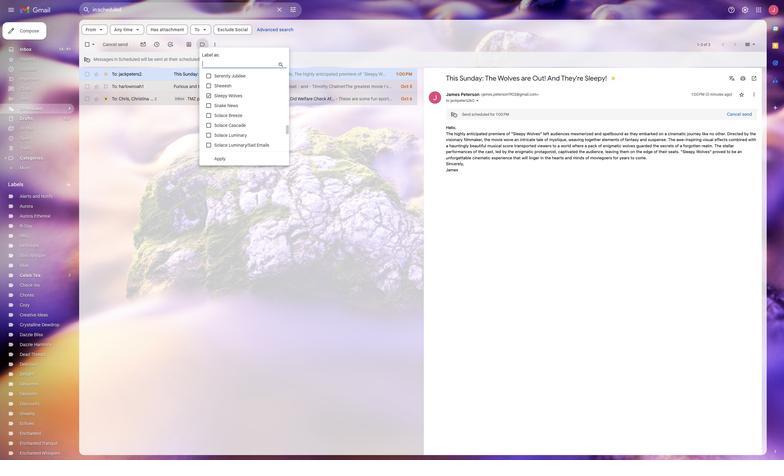 Task type: locate. For each thing, give the bounding box(es) containing it.
sheeesh
[[214, 83, 231, 89]]

0 horizontal spatial scheduled
[[20, 106, 42, 112]]

enchanted down echoes in the bottom left of the page
[[20, 431, 41, 437]]

and right furious
[[189, 84, 197, 89]]

of right pack
[[598, 143, 602, 148]]

0 horizontal spatial "sleepy
[[511, 131, 526, 136]]

james
[[446, 92, 460, 97], [446, 167, 458, 172]]

row up the "welfare"
[[79, 80, 533, 93]]

embarked
[[639, 131, 658, 136]]

journey
[[687, 131, 701, 136]]

the up fast
[[199, 71, 207, 77]]

edge
[[643, 149, 653, 154]]

1 to: from the top
[[112, 71, 118, 77]]

2 vertical spatial enchanted
[[20, 451, 41, 457]]

cancel up messages
[[103, 42, 117, 47]]

89
[[66, 47, 70, 52]]

2 solace from the top
[[214, 123, 228, 128]]

be left sent at the top
[[148, 57, 153, 62]]

as:
[[214, 52, 220, 58]]

1 vertical spatial cinematic
[[472, 155, 490, 160]]

out! up starring:
[[230, 71, 239, 77]]

1 horizontal spatial scheduled
[[472, 112, 489, 117]]

0 vertical spatial to:
[[112, 71, 118, 77]]

enchanted for enchanted tranquil
[[20, 441, 41, 447]]

scheduled up 'jackpeters2.' on the top of page
[[119, 57, 140, 62]]

solace luminary/sad emails
[[214, 143, 269, 148]]

–
[[698, 42, 701, 47]]

1 vertical spatial 2
[[69, 273, 70, 278]]

will right the that
[[522, 155, 528, 160]]

oct left the 5
[[401, 84, 409, 89]]

2 enchanted from the top
[[20, 441, 41, 447]]

2 horizontal spatial 1:00 pm
[[691, 92, 705, 97]]

their right at
[[169, 57, 178, 62]]

cancel send up directed
[[727, 112, 752, 117]]

0 horizontal spatial sleepy!
[[264, 71, 278, 77]]

to down stellar
[[727, 149, 730, 154]]

1:00 pm for 1:00 pm
[[396, 71, 412, 77]]

0 vertical spatial scheduled
[[119, 57, 140, 62]]

visual
[[703, 137, 713, 142]]

left
[[543, 131, 549, 136]]

settings image
[[741, 6, 749, 14]]

0 vertical spatial an
[[514, 137, 519, 142]]

54 : 89
[[59, 47, 70, 52]]

cancel send button up directed
[[722, 109, 757, 120]]

0 horizontal spatial for
[[490, 112, 495, 117]]

1 horizontal spatial wolves"
[[696, 149, 712, 154]]

cancel send down any
[[103, 42, 128, 47]]

0 horizontal spatial 3
[[68, 106, 70, 111]]

0 vertical spatial enchanted
[[20, 431, 41, 437]]

to down the mystique,
[[553, 143, 556, 148]]

inbox left 'tmz'
[[175, 96, 184, 101]]

not starred image
[[738, 92, 745, 98]]

aurora down alerts
[[20, 204, 33, 209]]

to: left 'jackpeters2.' on the top of page
[[112, 71, 118, 77]]

a
[[463, 84, 466, 89], [665, 131, 667, 136], [446, 143, 448, 148], [557, 143, 560, 148], [585, 143, 587, 148], [680, 143, 682, 148]]

wolves"
[[527, 131, 542, 136], [696, 149, 712, 154]]

an right "wove"
[[514, 137, 519, 142]]

timothy
[[312, 84, 328, 89]]

wolves up fast
[[208, 71, 222, 77]]

1 horizontal spatial their
[[659, 149, 667, 154]]

trash link
[[20, 146, 31, 151]]

- right walker
[[260, 84, 262, 89]]

1 vertical spatial enigmatic
[[515, 149, 533, 154]]

james down 'sincerely,'
[[446, 167, 458, 172]]

1 solace from the top
[[214, 113, 228, 118]]

1 vertical spatial oct
[[401, 96, 409, 102]]

posted:
[[197, 96, 212, 102]]

0 vertical spatial send
[[118, 42, 128, 47]]

delight link
[[20, 372, 34, 377]]

markd_doezthe_moviez23
[[482, 84, 533, 89]]

0 horizontal spatial are
[[223, 71, 229, 77]]

alerts and notifs link
[[20, 194, 53, 199]]

cozy link
[[20, 303, 30, 308]]

out! up >
[[532, 74, 546, 83]]

scheduled up drafts
[[20, 106, 42, 112]]

wove
[[504, 137, 513, 142]]

dazzle down the crystalline at the bottom left of the page
[[20, 332, 33, 338]]

james inside hello, the highly anticipated premiere of "sleepy wolves" left audiences mesmerized and spellbound as they embarked on a cinematic journey like no other. directed by the visionary filmmaker, the movie wove an intricate tale of mystique, weaving together elements of fantasy and suspense. the awe-inspiring visual effects combined with a hauntingly beautiful musical score transported viewers to a world where a pack of enigmatic wolves guarded the secrets of a forgotten realm. the stellar performances of the cast, led by the enigmatic protagonist, captivated the audience, leaving them on the edge of their seats. "sleepy wolves" proved to be an unforgettable cinematic experience that will linger in the hearts and minds of moviegoers for years to come. sincerely, james
[[446, 167, 458, 172]]

tab list
[[767, 20, 784, 438]]

1 vertical spatial send
[[742, 112, 752, 117]]

bbq link
[[20, 233, 29, 239]]

of right the –
[[704, 42, 707, 47]]

sunday: up "plane!"
[[460, 74, 484, 83]]

thread
[[31, 352, 45, 358]]

add to tasks image
[[167, 41, 174, 48]]

<
[[481, 92, 482, 97]]

enchanted
[[20, 431, 41, 437], [20, 441, 41, 447], [20, 451, 41, 457]]

celeb tea
[[20, 273, 40, 279]]

Search mail text field
[[93, 7, 272, 13]]

0 horizontal spatial bliss
[[20, 253, 29, 259]]

wolves" up tale at the right of the page
[[527, 131, 542, 136]]

trash
[[20, 146, 31, 151]]

the up james peterson cell
[[485, 74, 496, 83]]

scheduled
[[119, 57, 140, 62], [20, 106, 42, 112]]

1 vertical spatial scheduled
[[472, 112, 489, 117]]

1 horizontal spatial enigmatic
[[603, 143, 621, 148]]

0 horizontal spatial 1:00 pm
[[396, 71, 412, 77]]

"sleepy down forgotten
[[681, 149, 695, 154]]

1 vertical spatial 1:00 pm
[[691, 92, 705, 97]]

4 solace from the top
[[214, 143, 228, 148]]

an
[[514, 137, 519, 142], [737, 149, 742, 154]]

6
[[410, 96, 412, 102]]

2 inside labels navigation
[[69, 273, 70, 278]]

1 horizontal spatial scheduled
[[119, 57, 140, 62]]

check
[[314, 96, 326, 102]]

1 horizontal spatial will
[[522, 155, 528, 160]]

oct
[[401, 84, 409, 89], [401, 96, 409, 102]]

3
[[701, 42, 703, 47], [708, 42, 710, 47], [68, 106, 70, 111]]

1 horizontal spatial cancel
[[727, 112, 741, 117]]

1 horizontal spatial 2
[[155, 97, 157, 101]]

dreamy
[[20, 411, 35, 417]]

1 vertical spatial movie
[[491, 137, 502, 142]]

0 horizontal spatial scheduled
[[179, 57, 200, 62]]

bliss up blue "link" at the bottom of the page
[[20, 253, 29, 259]]

0 vertical spatial james
[[446, 92, 460, 97]]

ideas
[[37, 313, 48, 318]]

1 vertical spatial will
[[522, 155, 528, 160]]

1 horizontal spatial for
[[613, 155, 618, 160]]

1 vertical spatial be
[[732, 149, 736, 154]]

movie inside row
[[371, 84, 383, 89]]

delicious link
[[20, 362, 38, 368]]

1 vertical spatial wolves"
[[696, 149, 712, 154]]

wolves up "news"
[[228, 93, 242, 99]]

cancel up directed
[[727, 112, 741, 117]]

any
[[114, 27, 122, 32]]

seats.
[[668, 149, 680, 154]]

solace down solace breeze
[[214, 123, 228, 128]]

scheduled down move to inbox image on the top left of page
[[179, 57, 200, 62]]

their down secrets at the right top of the page
[[659, 149, 667, 154]]

2 dazzle from the top
[[20, 342, 33, 348]]

1 horizontal spatial this
[[446, 74, 458, 83]]

enigmatic up leaving
[[603, 143, 621, 148]]

an down combined at the right top of page
[[737, 149, 742, 154]]

secrets
[[660, 143, 674, 148]]

0 vertical spatial cancel
[[103, 42, 117, 47]]

protagonist,
[[534, 149, 557, 154]]

1 dazzle from the top
[[20, 332, 33, 338]]

oct left 6
[[401, 96, 409, 102]]

jackpeters2.
[[119, 71, 143, 77]]

snooze image
[[154, 41, 160, 48]]

in
[[114, 57, 118, 62], [540, 155, 544, 160]]

after
[[412, 84, 421, 89]]

1 vertical spatial their
[[659, 149, 667, 154]]

0 horizontal spatial 2
[[69, 273, 70, 278]]

their inside hello, the highly anticipated premiere of "sleepy wolves" left audiences mesmerized and spellbound as they embarked on a cinematic journey like no other. directed by the visionary filmmaker, the movie wove an intricate tale of mystique, weaving together elements of fantasy and suspense. the awe-inspiring visual effects combined with a hauntingly beautiful musical score transported viewers to a world where a pack of enigmatic wolves guarded the secrets of a forgotten realm. the stellar performances of the cast, led by the enigmatic protagonist, captivated the audience, leaving them on the edge of their seats. "sleepy wolves" proved to be an unforgettable cinematic experience that will linger in the hearts and minds of moviegoers for years to come. sincerely, james
[[659, 149, 667, 154]]

0 vertical spatial "sleepy
[[511, 131, 526, 136]]

discounts
[[20, 402, 39, 407]]

breeze
[[229, 113, 242, 118]]

clear search image
[[273, 3, 286, 16]]

toggle split pane mode image
[[744, 41, 751, 48]]

creative
[[20, 313, 36, 318]]

james peterson cell
[[446, 92, 539, 97]]

sleepy wolves
[[214, 93, 242, 99]]

1 vertical spatial cancel
[[727, 112, 741, 117]]

1 enchanted from the top
[[20, 431, 41, 437]]

to: for harlownoah1
[[112, 84, 118, 89]]

for down james peterson cell
[[490, 112, 495, 117]]

1 aurora from the top
[[20, 204, 33, 209]]

cinematic down the cast,
[[472, 155, 490, 160]]

0 horizontal spatial send
[[118, 42, 128, 47]]

apply
[[214, 156, 226, 162]]

1 horizontal spatial by
[[744, 131, 749, 136]]

Label-as menu open text field
[[202, 61, 298, 68]]

blue link
[[20, 263, 28, 269]]

3 right the –
[[708, 42, 710, 47]]

1 horizontal spatial 1:00 pm
[[496, 112, 509, 117]]

1 horizontal spatial "sleepy
[[681, 149, 695, 154]]

to
[[195, 27, 200, 32]]

1 vertical spatial for
[[613, 155, 618, 160]]

Not starred checkbox
[[738, 92, 745, 98]]

1 vertical spatial aurora
[[20, 214, 33, 219]]

aurora link
[[20, 204, 33, 209]]

sunday:
[[183, 71, 199, 77], [460, 74, 484, 83]]

a left pack
[[585, 143, 587, 148]]

the down hello,
[[446, 131, 453, 136]]

0 vertical spatial movie
[[371, 84, 383, 89]]

3 right 1
[[701, 42, 703, 47]]

aurora for "aurora" link
[[20, 204, 33, 209]]

all mail link
[[20, 126, 34, 131]]

of up seats.
[[675, 143, 679, 148]]

1 horizontal spatial out!
[[532, 74, 546, 83]]

1 oct from the top
[[401, 84, 409, 89]]

1 horizontal spatial bliss
[[34, 332, 43, 338]]

the
[[198, 84, 204, 89], [750, 131, 756, 136], [484, 137, 490, 142], [653, 143, 659, 148], [478, 149, 484, 154], [508, 149, 514, 154], [579, 149, 585, 154], [636, 149, 642, 154], [545, 155, 551, 160]]

1 vertical spatial in
[[540, 155, 544, 160]]

by right led
[[502, 149, 507, 154]]

aurora for aurora ethereal
[[20, 214, 33, 219]]

on right riding
[[457, 84, 462, 89]]

enchanted down enchanted link
[[20, 441, 41, 447]]

this up riding
[[446, 74, 458, 83]]

bliss down crystalline dewdrop
[[34, 332, 43, 338]]

0 horizontal spatial will
[[141, 57, 147, 62]]

1 horizontal spatial sleepy!
[[585, 74, 607, 83]]

0 horizontal spatial cancel send button
[[100, 39, 130, 50]]

spellbound
[[603, 131, 623, 136]]

3 up 607
[[68, 106, 70, 111]]

has
[[151, 27, 159, 32]]

cops
[[269, 96, 279, 102]]

crystalline dewdrop link
[[20, 322, 59, 328]]

moviegoers
[[590, 155, 612, 160]]

enchanted for enchanted link
[[20, 431, 41, 437]]

send
[[462, 112, 471, 117]]

None search field
[[79, 2, 302, 17]]

3 solace from the top
[[214, 133, 228, 138]]

0 vertical spatial by
[[744, 131, 749, 136]]

on up suspense.
[[659, 131, 663, 136]]

hearts
[[552, 155, 564, 160]]

leaving
[[605, 149, 619, 154]]

more image
[[212, 41, 218, 48]]

inbox inside labels navigation
[[20, 47, 32, 52]]

"sleepy
[[511, 131, 526, 136], [681, 149, 695, 154]]

0 horizontal spatial cancel
[[103, 42, 117, 47]]

0 vertical spatial inbox
[[20, 47, 32, 52]]

0 vertical spatial cancel send button
[[100, 39, 130, 50]]

hauntingly
[[449, 143, 469, 148]]

1 vertical spatial james
[[446, 167, 458, 172]]

wolves" down realm. on the top right of the page
[[696, 149, 712, 154]]

to: left chris
[[112, 96, 118, 102]]

oct for oct 6
[[401, 96, 409, 102]]

1:00 pm up "premiere"
[[496, 112, 509, 117]]

0 horizontal spatial wolves
[[208, 71, 222, 77]]

aurora
[[20, 204, 33, 209], [20, 214, 33, 219]]

sunday: up furious
[[183, 71, 199, 77]]

solace for solace luminary
[[214, 133, 228, 138]]

row
[[79, 68, 417, 80], [79, 80, 533, 93], [79, 93, 417, 105]]

2 aurora from the top
[[20, 214, 33, 219]]

enigmatic down "transported"
[[515, 149, 533, 154]]

inbox inside inbox tmz posted: britney spears launches on cops who did welfare check af... -
[[175, 96, 184, 101]]

emails
[[257, 143, 269, 148]]

0 horizontal spatial and
[[240, 71, 247, 77]]

2 james from the top
[[446, 167, 458, 172]]

compose
[[20, 28, 39, 34]]

mail
[[26, 126, 34, 131]]

1:00 pm up seen
[[396, 71, 412, 77]]

1 vertical spatial to:
[[112, 84, 118, 89]]

2 vertical spatial to:
[[112, 96, 118, 102]]

exclude social button
[[214, 25, 252, 35]]

this sunday: the wolves are out! and they're sleepy! up >
[[446, 74, 607, 83]]

1:00 pm (0 minutes ago)
[[691, 92, 732, 97]]

scheduled down show details image
[[472, 112, 489, 117]]

send down any time
[[118, 42, 128, 47]]

None checkbox
[[84, 41, 90, 48], [84, 83, 90, 90], [84, 96, 90, 102], [84, 41, 90, 48], [84, 83, 90, 90], [84, 96, 90, 102]]

are up sheeesh
[[223, 71, 229, 77]]

james down riding
[[446, 92, 460, 97]]

3 enchanted from the top
[[20, 451, 41, 457]]

0 vertical spatial 2
[[155, 97, 157, 101]]

1 horizontal spatial inbox
[[175, 96, 184, 101]]

0 vertical spatial oct
[[401, 84, 409, 89]]

enchanted down enchanted tranquil
[[20, 451, 41, 457]]

cinematic up awe-
[[668, 131, 686, 136]]

wolves up markd_doezthe_moviez23
[[498, 74, 520, 83]]

and up the "welfare"
[[301, 84, 308, 89]]

and right alerts
[[33, 194, 40, 199]]

scheduled
[[179, 57, 200, 62], [472, 112, 489, 117]]

1 vertical spatial inbox
[[175, 96, 184, 101]]

aurora down "aurora" link
[[20, 214, 33, 219]]

1 horizontal spatial cancel send
[[727, 112, 752, 117]]

row down walker
[[79, 93, 417, 105]]

1 horizontal spatial in
[[540, 155, 544, 160]]

in right messages
[[114, 57, 118, 62]]

whispers
[[42, 451, 60, 457]]

movie down "premiere"
[[491, 137, 502, 142]]

this up furious
[[174, 71, 182, 77]]

2 to: from the top
[[112, 84, 118, 89]]

dead thread link
[[20, 352, 45, 358]]

- left vin
[[236, 84, 238, 89]]

gmail image
[[20, 4, 53, 16]]

and up the guarded
[[640, 137, 647, 142]]

1 horizontal spatial this sunday: the wolves are out! and they're sleepy!
[[446, 74, 607, 83]]

any time
[[114, 27, 133, 32]]

1 horizontal spatial be
[[732, 149, 736, 154]]

for down leaving
[[613, 155, 618, 160]]

1:00 pm (0 minutes ago) cell
[[691, 92, 732, 98]]

snoozed
[[20, 66, 37, 72]]

1 vertical spatial enchanted
[[20, 441, 41, 447]]

0 vertical spatial aurora
[[20, 204, 33, 209]]

1:00 pm inside cell
[[691, 92, 705, 97]]

1 vertical spatial an
[[737, 149, 742, 154]]

hello, the highly anticipated premiere of "sleepy wolves" left audiences mesmerized and spellbound as they embarked on a cinematic journey like no other. directed by the visionary filmmaker, the movie wove an intricate tale of mystique, weaving together elements of fantasy and suspense. the awe-inspiring visual effects combined with a hauntingly beautiful musical score transported viewers to a world where a pack of enigmatic wolves guarded the secrets of a forgotten realm. the stellar performances of the cast, led by the enigmatic protagonist, captivated the audience, leaving them on the edge of their seats. "sleepy wolves" proved to be an unforgettable cinematic experience that will linger in the hearts and minds of moviegoers for years to come. sincerely, james
[[446, 126, 756, 172]]

solace for solace luminary/sad emails
[[214, 143, 228, 148]]

support image
[[728, 6, 735, 14]]

move to inbox image
[[186, 41, 192, 48]]

premiere
[[489, 131, 505, 136]]

of down beautiful at the top right
[[473, 149, 477, 154]]

54
[[59, 47, 63, 52]]

None checkbox
[[84, 71, 90, 77]]

1 vertical spatial dazzle
[[20, 342, 33, 348]]

1 vertical spatial scheduled
[[20, 106, 42, 112]]

labels image
[[200, 41, 206, 48]]

dead
[[20, 352, 30, 358]]

labels
[[8, 182, 23, 188]]

2 oct from the top
[[401, 96, 409, 102]]

1 horizontal spatial an
[[737, 149, 742, 154]]

cast,
[[485, 149, 494, 154]]

and inside this sunday: the wolves are out! and they're sleepy! link
[[240, 71, 247, 77]]

to down riding
[[446, 98, 449, 103]]

0 horizontal spatial wolves"
[[527, 131, 542, 136]]

0 vertical spatial their
[[169, 57, 178, 62]]

in down protagonist,
[[540, 155, 544, 160]]



Task type: describe. For each thing, give the bounding box(es) containing it.
1 vertical spatial bliss
[[34, 332, 43, 338]]

0 horizontal spatial an
[[514, 137, 519, 142]]

movie inside hello, the highly anticipated premiere of "sleepy wolves" left audiences mesmerized and spellbound as they embarked on a cinematic journey like no other. directed by the visionary filmmaker, the movie wove an intricate tale of mystique, weaving together elements of fantasy and suspense. the awe-inspiring visual effects combined with a hauntingly beautiful musical score transported viewers to a world where a pack of enigmatic wolves guarded the secrets of a forgotten realm. the stellar performances of the cast, led by the enigmatic protagonist, captivated the audience, leaving them on the edge of their seats. "sleepy wolves" proved to be an unforgettable cinematic experience that will linger in the hearts and minds of moviegoers for years to come. sincerely, james
[[491, 137, 502, 142]]

2 horizontal spatial 3
[[708, 42, 710, 47]]

discounts link
[[20, 402, 39, 407]]

minutes
[[710, 92, 724, 97]]

enchanted whispers
[[20, 451, 60, 457]]

lasik
[[423, 84, 433, 89]]

of up "wove"
[[506, 131, 510, 136]]

the down "score"
[[508, 149, 514, 154]]

and inside labels navigation
[[33, 194, 40, 199]]

- right fast
[[215, 84, 217, 89]]

scheduled link
[[20, 106, 42, 112]]

none checkbox inside row
[[84, 71, 90, 77]]

musical
[[487, 143, 502, 148]]

captivated
[[558, 149, 578, 154]]

b-day link
[[20, 224, 32, 229]]

- left timothy
[[309, 84, 311, 89]]

like
[[702, 131, 708, 136]]

0 vertical spatial will
[[141, 57, 147, 62]]

0 vertical spatial bliss
[[20, 253, 29, 259]]

awe-
[[676, 137, 686, 142]]

furious and the fast - starring: - vin walker - and - paul diesel - and - timothy chalmetthe greatest movie i've ever seen after lasik while riding on a plane! -markd_doezthe_moviez23
[[174, 84, 533, 89]]

weaving
[[569, 137, 584, 142]]

advanced search options image
[[287, 3, 299, 16]]

1 horizontal spatial cancel send button
[[722, 109, 757, 120]]

main menu image
[[7, 6, 15, 14]]

the up the musical at the right top
[[484, 137, 490, 142]]

delivered link
[[20, 382, 38, 387]]

labels navigation
[[0, 20, 79, 461]]

1 horizontal spatial 3
[[701, 42, 703, 47]]

0 vertical spatial for
[[490, 112, 495, 117]]

of right minds
[[585, 155, 589, 160]]

with
[[748, 137, 756, 142]]

hello,
[[446, 126, 456, 130]]

tea
[[33, 273, 40, 279]]

to: harlownoah1
[[112, 84, 143, 89]]

audiences
[[550, 131, 569, 136]]

guarded
[[636, 143, 652, 148]]

pack
[[588, 143, 597, 148]]

label
[[202, 52, 213, 58]]

0 vertical spatial enigmatic
[[603, 143, 621, 148]]

a down awe-
[[680, 143, 682, 148]]

1 horizontal spatial wolves
[[228, 93, 242, 99]]

crystalline dewdrop
[[20, 322, 59, 328]]

to: chris , christina ... 2
[[112, 96, 157, 102]]

snake
[[214, 103, 226, 109]]

has attachment
[[151, 27, 184, 32]]

0 horizontal spatial their
[[169, 57, 178, 62]]

will inside hello, the highly anticipated premiere of "sleepy wolves" left audiences mesmerized and spellbound as they embarked on a cinematic journey like no other. directed by the visionary filmmaker, the movie wove an intricate tale of mystique, weaving together elements of fantasy and suspense. the awe-inspiring visual effects combined with a hauntingly beautiful musical score transported viewers to a world where a pack of enigmatic wolves guarded the secrets of a forgotten realm. the stellar performances of the cast, led by the enigmatic protagonist, captivated the audience, leaving them on the edge of their seats. "sleepy wolves" proved to be an unforgettable cinematic experience that will linger in the hearts and minds of moviegoers for years to come. sincerely, james
[[522, 155, 528, 160]]

1 horizontal spatial they're
[[561, 74, 583, 83]]

dazzle for dazzle harmony
[[20, 342, 33, 348]]

chris
[[119, 96, 129, 102]]

2 inside to: chris , christina ... 2
[[155, 97, 157, 101]]

of down left
[[544, 137, 548, 142]]

linger
[[529, 155, 539, 160]]

0 horizontal spatial out!
[[230, 71, 239, 77]]

2 horizontal spatial wolves
[[498, 74, 520, 83]]

filmmaker,
[[464, 137, 483, 142]]

intricate
[[520, 137, 535, 142]]

...
[[150, 96, 153, 102]]

and down captivated
[[565, 155, 572, 160]]

together
[[585, 137, 601, 142]]

and up together
[[595, 131, 601, 136]]

important link
[[20, 76, 39, 82]]

a up suspense.
[[665, 131, 667, 136]]

come.
[[635, 155, 647, 160]]

solace for solace breeze
[[214, 113, 228, 118]]

labels heading
[[8, 182, 66, 188]]

0 vertical spatial cinematic
[[668, 131, 686, 136]]

1 row from the top
[[79, 68, 417, 80]]

this sunday: the wolves are out! and they're sleepy! main content
[[79, 20, 767, 456]]

0 horizontal spatial sunday:
[[183, 71, 199, 77]]

the down protagonist,
[[545, 155, 551, 160]]

1 horizontal spatial sunday:
[[460, 74, 484, 83]]

snoozed link
[[20, 66, 37, 72]]

scheduled inside 'this sunday: the wolves are out! and they're sleepy!' main content
[[119, 57, 140, 62]]

show details image
[[476, 99, 479, 103]]

the down beautiful at the top right
[[478, 149, 484, 154]]

beautiful
[[470, 143, 486, 148]]

day
[[25, 224, 32, 229]]

performances
[[446, 149, 472, 154]]

0 vertical spatial be
[[148, 57, 153, 62]]

sent link
[[20, 96, 29, 102]]

0 horizontal spatial in
[[114, 57, 118, 62]]

3 inside labels navigation
[[68, 106, 70, 111]]

of right edge
[[654, 149, 658, 154]]

chalmetthe
[[329, 84, 353, 89]]

led
[[495, 149, 501, 154]]

3 to: from the top
[[112, 96, 118, 102]]

0 horizontal spatial by
[[502, 149, 507, 154]]

to button
[[191, 25, 211, 35]]

diesel
[[284, 84, 296, 89]]

dewdrop
[[42, 322, 59, 328]]

check-ins
[[20, 283, 40, 288]]

5
[[410, 84, 412, 89]]

inbox for inbox
[[20, 47, 32, 52]]

to: for jackpeters2.
[[112, 71, 118, 77]]

on down wolves in the right of the page
[[630, 149, 635, 154]]

1 horizontal spatial send
[[742, 112, 752, 117]]

1 horizontal spatial are
[[521, 74, 531, 83]]

news
[[227, 103, 238, 109]]

0 horizontal spatial this
[[174, 71, 182, 77]]

visionary
[[446, 137, 463, 142]]

1:00 pm for 1:00 pm (0 minutes ago)
[[691, 92, 705, 97]]

welfare
[[298, 96, 313, 102]]

seen
[[402, 84, 411, 89]]

fantasy
[[625, 137, 639, 142]]

a down the mystique,
[[557, 143, 560, 148]]

solace for solace cascade
[[214, 123, 228, 128]]

and left the 'paul'
[[263, 84, 271, 89]]

desserts link
[[20, 392, 37, 397]]

serenity
[[214, 73, 231, 79]]

the up come.
[[636, 149, 642, 154]]

effects
[[714, 137, 728, 142]]

sent
[[20, 96, 29, 102]]

1 james from the top
[[446, 92, 460, 97]]

unforgettable
[[446, 155, 471, 160]]

2 row from the top
[[79, 80, 533, 93]]

- right diesel
[[298, 84, 300, 89]]

the up secrets at the right top of the page
[[668, 137, 675, 142]]

1 – 3 of 3
[[697, 42, 710, 47]]

be inside hello, the highly anticipated premiere of "sleepy wolves" left audiences mesmerized and spellbound as they embarked on a cinematic journey like no other. directed by the visionary filmmaker, the movie wove an intricate tale of mystique, weaving together elements of fantasy and suspense. the awe-inspiring visual effects combined with a hauntingly beautiful musical score transported viewers to a world where a pack of enigmatic wolves guarded the secrets of a forgotten realm. the stellar performances of the cast, led by the enigmatic protagonist, captivated the audience, leaving them on the edge of their seats. "sleepy wolves" proved to be an unforgettable cinematic experience that will linger in the hearts and minds of moviegoers for years to come. sincerely, james
[[732, 149, 736, 154]]

alerts and notifs
[[20, 194, 53, 199]]

of up wolves in the right of the page
[[620, 137, 624, 142]]

as
[[624, 131, 629, 136]]

- left the 'paul'
[[272, 84, 274, 89]]

luminary
[[229, 133, 247, 138]]

0 vertical spatial wolves"
[[527, 131, 542, 136]]

peterson
[[461, 92, 480, 97]]

0 horizontal spatial cancel send
[[103, 42, 128, 47]]

transported
[[514, 143, 536, 148]]

1 horizontal spatial and
[[547, 74, 560, 83]]

experience
[[492, 155, 512, 160]]

to: jackpeters2.
[[112, 71, 143, 77]]

viewers
[[537, 143, 552, 148]]

stellar
[[723, 143, 734, 148]]

a left "plane!"
[[463, 84, 466, 89]]

- up <
[[480, 84, 482, 89]]

2 vertical spatial 1:00 pm
[[496, 112, 509, 117]]

the left fast
[[198, 84, 204, 89]]

audience,
[[586, 149, 604, 154]]

for inside hello, the highly anticipated premiere of "sleepy wolves" left audiences mesmerized and spellbound as they embarked on a cinematic journey like no other. directed by the visionary filmmaker, the movie wove an intricate tale of mystique, weaving together elements of fantasy and suspense. the awe-inspiring visual effects combined with a hauntingly beautiful musical score transported viewers to a world where a pack of enigmatic wolves guarded the secrets of a forgotten realm. the stellar performances of the cast, led by the enigmatic protagonist, captivated the audience, leaving them on the edge of their seats. "sleepy wolves" proved to be an unforgettable cinematic experience that will linger in the hearts and minds of moviegoers for years to come. sincerely, james
[[613, 155, 618, 160]]

oct for oct 5
[[401, 84, 409, 89]]

to right years
[[631, 155, 634, 160]]

the up with
[[750, 131, 756, 136]]

exclude
[[218, 27, 234, 32]]

desserts
[[20, 392, 37, 397]]

enchanted whispers link
[[20, 451, 60, 457]]

in inside hello, the highly anticipated premiere of "sleepy wolves" left audiences mesmerized and spellbound as they embarked on a cinematic journey like no other. directed by the visionary filmmaker, the movie wove an intricate tale of mystique, weaving together elements of fantasy and suspense. the awe-inspiring visual effects combined with a hauntingly beautiful musical score transported viewers to a world where a pack of enigmatic wolves guarded the secrets of a forgotten realm. the stellar performances of the cast, led by the enigmatic protagonist, captivated the audience, leaving them on the edge of their seats. "sleepy wolves" proved to be an unforgettable cinematic experience that will linger in the hearts and minds of moviegoers for years to come. sincerely, james
[[540, 155, 544, 160]]

the up minds
[[579, 149, 585, 154]]

harlownoah1
[[119, 84, 143, 89]]

search mail image
[[81, 4, 92, 15]]

no
[[709, 131, 714, 136]]

snake news
[[214, 103, 238, 109]]

scheduled inside labels navigation
[[20, 106, 42, 112]]

on left cops
[[263, 96, 268, 102]]

solace luminary
[[214, 133, 247, 138]]

proved
[[713, 149, 726, 154]]

has attachment button
[[147, 25, 188, 35]]

notifs
[[41, 194, 53, 199]]

0 horizontal spatial they're
[[248, 71, 263, 77]]

messages
[[93, 57, 113, 62]]

- right af...
[[336, 96, 338, 102]]

enchanted for enchanted whispers
[[20, 451, 41, 457]]

drafts link
[[20, 116, 33, 121]]

the up 'proved'
[[714, 143, 721, 148]]

,
[[129, 96, 130, 102]]

plane!
[[467, 84, 479, 89]]

the down suspense.
[[653, 143, 659, 148]]

1 vertical spatial cancel send
[[727, 112, 752, 117]]

they
[[630, 131, 638, 136]]

a down visionary
[[446, 143, 448, 148]]

forgotten
[[683, 143, 701, 148]]

other.
[[715, 131, 726, 136]]

0 horizontal spatial this sunday: the wolves are out! and they're sleepy!
[[174, 71, 278, 77]]

check-ins link
[[20, 283, 40, 288]]

0 vertical spatial scheduled
[[179, 57, 200, 62]]

send scheduled for 1:00 pm
[[462, 112, 509, 117]]

sleepy
[[214, 93, 228, 99]]

inbox for inbox tmz posted: britney spears launches on cops who did welfare check af... -
[[175, 96, 184, 101]]

3 row from the top
[[79, 93, 417, 105]]

ins
[[34, 283, 40, 288]]

dazzle for dazzle bliss
[[20, 332, 33, 338]]

(0
[[705, 92, 709, 97]]



Task type: vqa. For each thing, say whether or not it's contained in the screenshot.
Schedule
no



